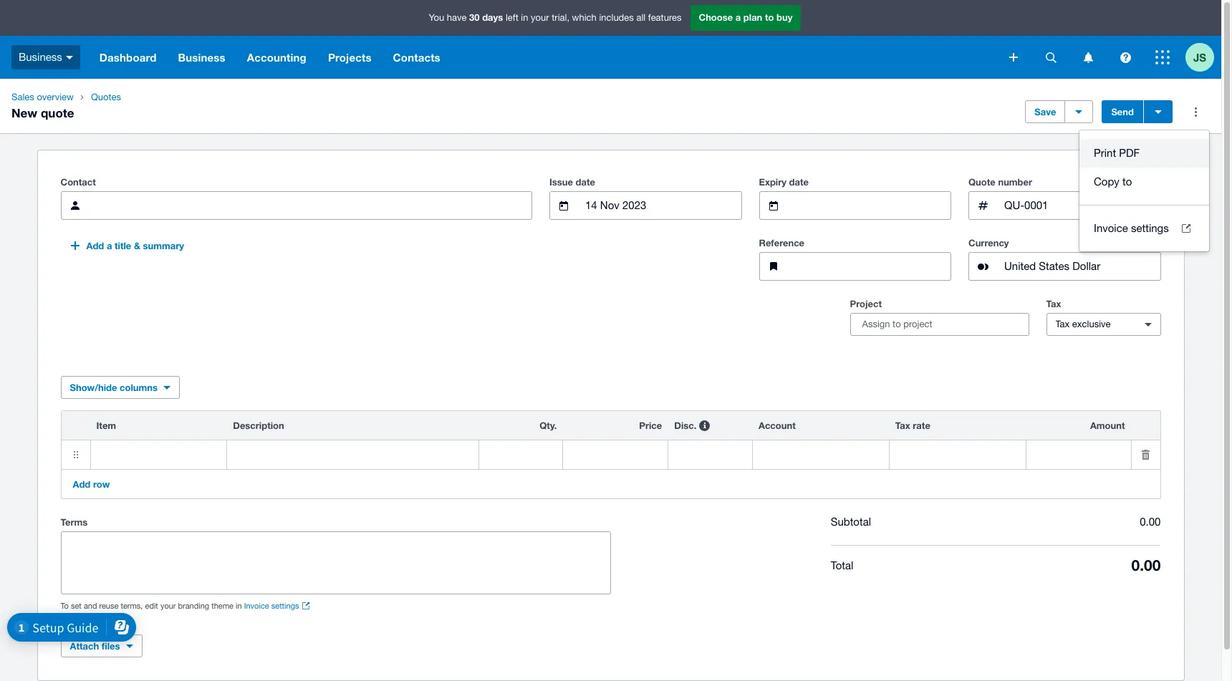 Task type: locate. For each thing, give the bounding box(es) containing it.
Item field
[[91, 441, 227, 469]]

to
[[61, 602, 69, 610]]

0 horizontal spatial invoice
[[244, 602, 269, 610]]

attach files
[[70, 640, 120, 652]]

0 horizontal spatial svg image
[[1009, 53, 1018, 62]]

settings right theme
[[271, 602, 299, 610]]

Expiry date field
[[793, 192, 951, 219]]

quote
[[41, 105, 74, 120]]

&
[[134, 240, 140, 251]]

svg image inside business popup button
[[66, 56, 73, 59]]

list box containing print pdf
[[1080, 130, 1209, 251]]

0 vertical spatial invoice settings link
[[1080, 214, 1209, 243]]

a
[[736, 12, 741, 23], [107, 240, 112, 251]]

a inside button
[[107, 240, 112, 251]]

a left title
[[107, 240, 112, 251]]

0 vertical spatial to
[[765, 12, 774, 23]]

0 horizontal spatial settings
[[271, 602, 299, 610]]

your
[[531, 12, 549, 23], [160, 602, 176, 610]]

save
[[1035, 106, 1056, 117]]

buy
[[777, 12, 793, 23]]

in right theme
[[236, 602, 242, 610]]

1 date from the left
[[576, 176, 595, 188]]

0 vertical spatial tax
[[1046, 298, 1061, 309]]

tax inside line items element
[[895, 420, 910, 431]]

0 vertical spatial 0.00
[[1140, 516, 1161, 528]]

tax left rate
[[895, 420, 910, 431]]

choose
[[699, 12, 733, 23]]

date for expiry date
[[789, 176, 809, 188]]

overflow menu image
[[1181, 97, 1210, 126]]

total
[[831, 559, 853, 572]]

your left the trial,
[[531, 12, 549, 23]]

new quote
[[11, 105, 74, 120]]

svg image
[[1083, 52, 1093, 63], [1009, 53, 1018, 62]]

0 vertical spatial your
[[531, 12, 549, 23]]

1 business button from the left
[[0, 36, 89, 79]]

business
[[19, 51, 62, 63], [178, 51, 225, 64]]

add left row
[[73, 479, 90, 490]]

0 horizontal spatial invoice settings link
[[244, 600, 311, 612]]

1 horizontal spatial date
[[789, 176, 809, 188]]

accounting
[[247, 51, 307, 64]]

add left title
[[86, 240, 104, 251]]

1 vertical spatial 0.00
[[1131, 557, 1161, 575]]

settings
[[1131, 222, 1169, 234], [271, 602, 299, 610]]

navigation
[[89, 36, 999, 79]]

to
[[765, 12, 774, 23], [1123, 176, 1132, 188]]

1 vertical spatial to
[[1123, 176, 1132, 188]]

1 vertical spatial a
[[107, 240, 112, 251]]

1 horizontal spatial in
[[521, 12, 528, 23]]

invoice settings link down copy to button
[[1080, 214, 1209, 243]]

rate
[[913, 420, 930, 431]]

Price field
[[563, 441, 668, 469]]

remove row image
[[1131, 441, 1160, 469]]

projects
[[328, 51, 371, 64]]

pdf
[[1119, 147, 1140, 159]]

in
[[521, 12, 528, 23], [236, 602, 242, 610]]

tax up tax exclusive
[[1046, 298, 1061, 309]]

2 vertical spatial tax
[[895, 420, 910, 431]]

reference
[[759, 237, 804, 249]]

invoice
[[1094, 222, 1128, 234], [244, 602, 269, 610]]

save button
[[1025, 100, 1066, 123]]

0.00
[[1140, 516, 1161, 528], [1131, 557, 1161, 575]]

0 horizontal spatial your
[[160, 602, 176, 610]]

set
[[71, 602, 82, 610]]

2 date from the left
[[789, 176, 809, 188]]

show/hide columns button
[[61, 376, 180, 399]]

add inside line items element
[[73, 479, 90, 490]]

print
[[1094, 147, 1116, 159]]

0 horizontal spatial date
[[576, 176, 595, 188]]

date right "expiry"
[[789, 176, 809, 188]]

navigation containing dashboard
[[89, 36, 999, 79]]

line items element
[[61, 410, 1161, 499]]

invoice settings link
[[1080, 214, 1209, 243], [244, 600, 311, 612]]

accounting button
[[236, 36, 317, 79]]

quote number
[[968, 176, 1032, 188]]

issue
[[549, 176, 573, 188]]

amount
[[1090, 420, 1125, 431]]

dashboard link
[[89, 36, 167, 79]]

group
[[1080, 130, 1209, 251]]

svg image left js
[[1155, 50, 1170, 64]]

Project field
[[851, 312, 1028, 337]]

2 business button from the left
[[167, 36, 236, 79]]

Reference text field
[[793, 253, 951, 280]]

sales overview link
[[6, 90, 79, 105]]

print pdf button
[[1080, 139, 1209, 168]]

0 horizontal spatial business button
[[0, 36, 89, 79]]

navigation inside banner
[[89, 36, 999, 79]]

you have 30 days left in your trial, which includes all features
[[429, 12, 682, 23]]

to right copy
[[1123, 176, 1132, 188]]

banner
[[0, 0, 1221, 79]]

1 horizontal spatial settings
[[1131, 222, 1169, 234]]

tax left exclusive
[[1056, 319, 1070, 330]]

send
[[1111, 106, 1134, 117]]

invoice right theme
[[244, 602, 269, 610]]

a left "plan"
[[736, 12, 741, 23]]

1 vertical spatial invoice
[[244, 602, 269, 610]]

issue date
[[549, 176, 595, 188]]

to left buy
[[765, 12, 774, 23]]

1 horizontal spatial business
[[178, 51, 225, 64]]

settings down copy to button
[[1131, 222, 1169, 234]]

1 horizontal spatial to
[[1123, 176, 1132, 188]]

0 horizontal spatial in
[[236, 602, 242, 610]]

svg image up the overview
[[66, 56, 73, 59]]

add for add row
[[73, 479, 90, 490]]

date
[[576, 176, 595, 188], [789, 176, 809, 188]]

a for choose
[[736, 12, 741, 23]]

add
[[86, 240, 104, 251], [73, 479, 90, 490]]

your right edit
[[160, 602, 176, 610]]

0 horizontal spatial a
[[107, 240, 112, 251]]

0 vertical spatial add
[[86, 240, 104, 251]]

have
[[447, 12, 467, 23]]

add a title & summary
[[86, 240, 184, 251]]

days
[[482, 12, 503, 23]]

settings inside 'list box'
[[1131, 222, 1169, 234]]

1 horizontal spatial a
[[736, 12, 741, 23]]

1 horizontal spatial invoice
[[1094, 222, 1128, 234]]

invoice settings link right theme
[[244, 600, 311, 612]]

date right 'issue'
[[576, 176, 595, 188]]

svg image up send
[[1120, 52, 1131, 63]]

tax for tax exclusive
[[1056, 319, 1070, 330]]

1 horizontal spatial your
[[531, 12, 549, 23]]

your inside you have 30 days left in your trial, which includes all features
[[531, 12, 549, 23]]

banner containing js
[[0, 0, 1221, 79]]

description
[[233, 420, 284, 431]]

Terms text field
[[61, 532, 610, 594]]

svg image
[[1155, 50, 1170, 64], [1045, 52, 1056, 63], [1120, 52, 1131, 63], [66, 56, 73, 59]]

0 vertical spatial settings
[[1131, 222, 1169, 234]]

Description text field
[[227, 441, 478, 469]]

which
[[572, 12, 597, 23]]

attach
[[70, 640, 99, 652]]

contacts
[[393, 51, 440, 64]]

1 vertical spatial invoice settings link
[[244, 600, 311, 612]]

1 vertical spatial in
[[236, 602, 242, 610]]

exclusive
[[1072, 319, 1111, 330]]

your for days
[[531, 12, 549, 23]]

summary
[[143, 240, 184, 251]]

invoice down quote number text box
[[1094, 222, 1128, 234]]

1 vertical spatial add
[[73, 479, 90, 490]]

tax rate
[[895, 420, 930, 431]]

list box
[[1080, 130, 1209, 251]]

0 vertical spatial a
[[736, 12, 741, 23]]

1 horizontal spatial business button
[[167, 36, 236, 79]]

business button
[[0, 36, 89, 79], [167, 36, 236, 79]]

1 vertical spatial your
[[160, 602, 176, 610]]

1 vertical spatial tax
[[1056, 319, 1070, 330]]

print pdf
[[1094, 147, 1140, 159]]

trial,
[[552, 12, 570, 23]]

show/hide columns
[[70, 382, 158, 393]]

0 vertical spatial in
[[521, 12, 528, 23]]

plan
[[743, 12, 762, 23]]

0 vertical spatial invoice
[[1094, 222, 1128, 234]]

drag handle image
[[61, 441, 90, 469]]

a inside banner
[[736, 12, 741, 23]]

to set and reuse terms, edit your branding theme in invoice settings
[[61, 602, 299, 610]]

tax inside popup button
[[1056, 319, 1070, 330]]

in right left
[[521, 12, 528, 23]]



Task type: describe. For each thing, give the bounding box(es) containing it.
disc.
[[674, 420, 696, 431]]

title
[[115, 240, 131, 251]]

a for add
[[107, 240, 112, 251]]

reuse
[[99, 602, 118, 610]]

you
[[429, 12, 444, 23]]

dashboard
[[99, 51, 157, 64]]

expiry
[[759, 176, 787, 188]]

currency
[[968, 237, 1009, 249]]

js button
[[1186, 36, 1221, 79]]

svg image up save
[[1045, 52, 1056, 63]]

and
[[84, 602, 97, 610]]

date for issue date
[[576, 176, 595, 188]]

account
[[759, 420, 796, 431]]

add a title & summary button
[[61, 234, 193, 257]]

terms,
[[121, 602, 143, 610]]

group containing print pdf
[[1080, 130, 1209, 251]]

1 horizontal spatial invoice settings link
[[1080, 214, 1209, 243]]

Disc. field
[[669, 441, 752, 469]]

Amount field
[[1026, 441, 1131, 469]]

tax for tax rate
[[895, 420, 910, 431]]

edit
[[145, 602, 158, 610]]

show/hide
[[70, 382, 117, 393]]

subtotal
[[831, 516, 871, 528]]

row
[[93, 479, 110, 490]]

includes
[[599, 12, 634, 23]]

qty.
[[540, 420, 557, 431]]

add row
[[73, 479, 110, 490]]

1 vertical spatial settings
[[271, 602, 299, 610]]

quote
[[968, 176, 996, 188]]

1 horizontal spatial svg image
[[1083, 52, 1093, 63]]

features
[[648, 12, 682, 23]]

choose a plan to buy
[[699, 12, 793, 23]]

quotes link
[[85, 90, 127, 105]]

expiry date
[[759, 176, 809, 188]]

contact
[[61, 176, 96, 188]]

price
[[639, 420, 662, 431]]

copy to button
[[1080, 168, 1209, 196]]

Currency field
[[1003, 253, 1160, 280]]

invoice inside 'list box'
[[1094, 222, 1128, 234]]

copy
[[1094, 176, 1120, 188]]

add for add a title & summary
[[86, 240, 104, 251]]

Account field
[[753, 441, 889, 469]]

Contact field
[[95, 192, 532, 219]]

0 horizontal spatial business
[[19, 51, 62, 63]]

Issue date field
[[584, 192, 741, 219]]

add row button
[[64, 473, 118, 496]]

Qty. field
[[479, 441, 563, 469]]

sales overview
[[11, 92, 74, 102]]

to inside button
[[1123, 176, 1132, 188]]

30
[[469, 12, 480, 23]]

number
[[998, 176, 1032, 188]]

attach files button
[[61, 635, 142, 658]]

columns
[[120, 382, 158, 393]]

theme
[[211, 602, 234, 610]]

js
[[1193, 51, 1206, 63]]

project
[[850, 298, 882, 309]]

invoice settings
[[1094, 222, 1169, 234]]

terms
[[61, 516, 88, 528]]

0.00 for total
[[1131, 557, 1161, 575]]

Quote number text field
[[1003, 192, 1160, 219]]

contacts button
[[382, 36, 451, 79]]

in inside you have 30 days left in your trial, which includes all features
[[521, 12, 528, 23]]

item
[[96, 420, 116, 431]]

sales
[[11, 92, 34, 102]]

left
[[506, 12, 518, 23]]

overview
[[37, 92, 74, 102]]

tax exclusive
[[1056, 319, 1111, 330]]

0.00 for subtotal
[[1140, 516, 1161, 528]]

new
[[11, 105, 37, 120]]

0 horizontal spatial to
[[765, 12, 774, 23]]

tax for tax
[[1046, 298, 1061, 309]]

tax exclusive button
[[1046, 313, 1161, 336]]

copy to
[[1094, 176, 1132, 188]]

quotes
[[91, 92, 121, 102]]

files
[[102, 640, 120, 652]]

branding
[[178, 602, 209, 610]]

your for reuse
[[160, 602, 176, 610]]

send button
[[1102, 100, 1143, 123]]

Tax rate field
[[890, 441, 1025, 469]]

all
[[636, 12, 646, 23]]

projects button
[[317, 36, 382, 79]]



Task type: vqa. For each thing, say whether or not it's contained in the screenshot.
Dashboard "link"
yes



